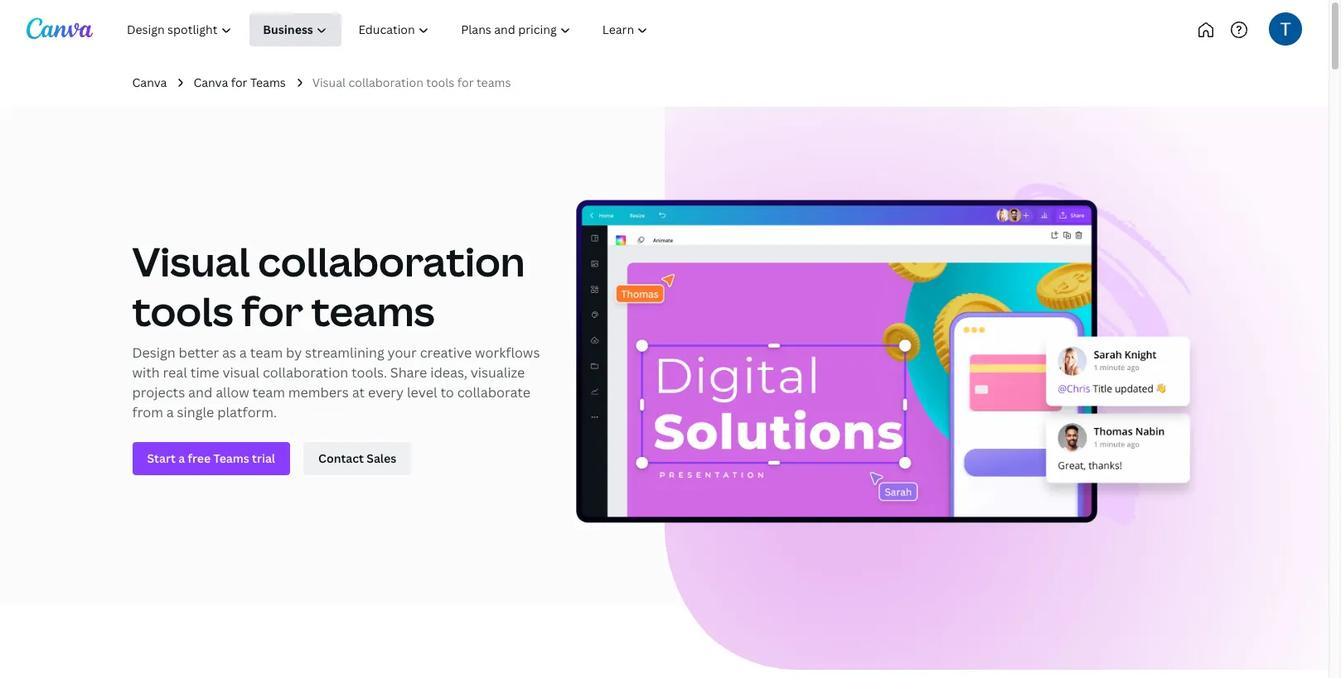 Task type: locate. For each thing, give the bounding box(es) containing it.
0 vertical spatial collaboration
[[348, 75, 423, 90]]

collaboration for visual collaboration tools for teams design better as a team by streamlining your creative workflows with real time visual collaboration tools. share ideas, visualize projects and allow team members at every level to collaborate from a single platform.
[[258, 235, 525, 289]]

teams for visual collaboration tools for teams design better as a team by streamlining your creative workflows with real time visual collaboration tools. share ideas, visualize projects and allow team members at every level to collaborate from a single platform.
[[311, 285, 435, 338]]

frame 10288828 image
[[664, 107, 1329, 671]]

0 horizontal spatial visual
[[132, 235, 250, 289]]

tools down top level navigation element
[[426, 75, 454, 90]]

1 canva from the left
[[132, 75, 167, 90]]

platform.
[[217, 404, 277, 422]]

visual collaboration tools for teams
[[312, 75, 511, 90]]

visual inside "visual collaboration tools for teams design better as a team by streamlining your creative workflows with real time visual collaboration tools. share ideas, visualize projects and allow team members at every level to collaborate from a single platform."
[[132, 235, 250, 289]]

with
[[132, 364, 160, 382]]

canva for teams
[[193, 75, 286, 90]]

1 horizontal spatial visual
[[312, 75, 346, 90]]

for up by
[[241, 285, 303, 338]]

for for visual collaboration tools for teams
[[457, 75, 474, 90]]

team left by
[[250, 344, 283, 363]]

for for visual collaboration tools for teams design better as a team by streamlining your creative workflows with real time visual collaboration tools. share ideas, visualize projects and allow team members at every level to collaborate from a single platform.
[[241, 285, 303, 338]]

visual collaboration tools for teams design better as a team by streamlining your creative workflows with real time visual collaboration tools. share ideas, visualize projects and allow team members at every level to collaborate from a single platform.
[[132, 235, 540, 422]]

canva for canva
[[132, 75, 167, 90]]

collaborate
[[457, 384, 531, 402]]

canva link
[[132, 74, 167, 92]]

0 horizontal spatial canva
[[132, 75, 167, 90]]

teams
[[477, 75, 511, 90], [311, 285, 435, 338]]

canva
[[132, 75, 167, 90], [193, 75, 228, 90]]

1 horizontal spatial canva
[[193, 75, 228, 90]]

tools
[[426, 75, 454, 90], [132, 285, 233, 338]]

1 vertical spatial teams
[[311, 285, 435, 338]]

0 vertical spatial a
[[239, 344, 247, 363]]

visual
[[312, 75, 346, 90], [132, 235, 250, 289]]

time
[[190, 364, 219, 382]]

0 horizontal spatial teams
[[311, 285, 435, 338]]

collaboration
[[348, 75, 423, 90], [258, 235, 525, 289], [263, 364, 348, 382]]

1 horizontal spatial tools
[[426, 75, 454, 90]]

every
[[368, 384, 404, 402]]

for
[[231, 75, 247, 90], [457, 75, 474, 90], [241, 285, 303, 338]]

1 vertical spatial tools
[[132, 285, 233, 338]]

streamlining
[[305, 344, 384, 363]]

0 vertical spatial tools
[[426, 75, 454, 90]]

1 vertical spatial a
[[166, 404, 174, 422]]

a right as at the left bottom of the page
[[239, 344, 247, 363]]

tools inside "visual collaboration tools for teams design better as a team by streamlining your creative workflows with real time visual collaboration tools. share ideas, visualize projects and allow team members at every level to collaborate from a single platform."
[[132, 285, 233, 338]]

team
[[250, 344, 283, 363], [252, 384, 285, 402]]

teams inside "visual collaboration tools for teams design better as a team by streamlining your creative workflows with real time visual collaboration tools. share ideas, visualize projects and allow team members at every level to collaborate from a single platform."
[[311, 285, 435, 338]]

2 vertical spatial collaboration
[[263, 364, 348, 382]]

as
[[222, 344, 236, 363]]

tools up better
[[132, 285, 233, 338]]

for down top level navigation element
[[457, 75, 474, 90]]

from
[[132, 404, 163, 422]]

0 vertical spatial teams
[[477, 75, 511, 90]]

a
[[239, 344, 247, 363], [166, 404, 174, 422]]

1 horizontal spatial teams
[[477, 75, 511, 90]]

your
[[387, 344, 417, 363]]

1 vertical spatial collaboration
[[258, 235, 525, 289]]

0 vertical spatial team
[[250, 344, 283, 363]]

0 vertical spatial visual
[[312, 75, 346, 90]]

canva for canva for teams
[[193, 75, 228, 90]]

tools for visual collaboration tools for teams
[[426, 75, 454, 90]]

0 horizontal spatial tools
[[132, 285, 233, 338]]

members
[[288, 384, 349, 402]]

2 canva from the left
[[193, 75, 228, 90]]

for inside "visual collaboration tools for teams design better as a team by streamlining your creative workflows with real time visual collaboration tools. share ideas, visualize projects and allow team members at every level to collaborate from a single platform."
[[241, 285, 303, 338]]

team up platform.
[[252, 384, 285, 402]]

1 vertical spatial visual
[[132, 235, 250, 289]]

0 horizontal spatial a
[[166, 404, 174, 422]]

tools.
[[352, 364, 387, 382]]

tools for visual collaboration tools for teams design better as a team by streamlining your creative workflows with real time visual collaboration tools. share ideas, visualize projects and allow team members at every level to collaborate from a single platform.
[[132, 285, 233, 338]]

and
[[188, 384, 212, 402]]

a right from
[[166, 404, 174, 422]]



Task type: describe. For each thing, give the bounding box(es) containing it.
collaboration for visual collaboration tools for teams
[[348, 75, 423, 90]]

for left teams on the top left
[[231, 75, 247, 90]]

canva for teams link
[[193, 74, 286, 92]]

better
[[179, 344, 219, 363]]

real
[[163, 364, 187, 382]]

1 vertical spatial team
[[252, 384, 285, 402]]

teams
[[250, 75, 286, 90]]

visual for visual collaboration tools for teams
[[312, 75, 346, 90]]

visual
[[222, 364, 259, 382]]

creative
[[420, 344, 472, 363]]

workflows
[[475, 344, 540, 363]]

1 horizontal spatial a
[[239, 344, 247, 363]]

top level navigation element
[[113, 13, 719, 46]]

allow
[[216, 384, 249, 402]]

design
[[132, 344, 175, 363]]

visualize
[[471, 364, 525, 382]]

share
[[390, 364, 427, 382]]

projects
[[132, 384, 185, 402]]

teams for visual collaboration tools for teams
[[477, 75, 511, 90]]

to
[[440, 384, 454, 402]]

level
[[407, 384, 437, 402]]

foreground image - improve collaboration image
[[576, 182, 1196, 531]]

at
[[352, 384, 365, 402]]

by
[[286, 344, 302, 363]]

ideas,
[[430, 364, 467, 382]]

single
[[177, 404, 214, 422]]

visual for visual collaboration tools for teams design better as a team by streamlining your creative workflows with real time visual collaboration tools. share ideas, visualize projects and allow team members at every level to collaborate from a single platform.
[[132, 235, 250, 289]]



Task type: vqa. For each thing, say whether or not it's contained in the screenshot.
rightmost Visual
yes



